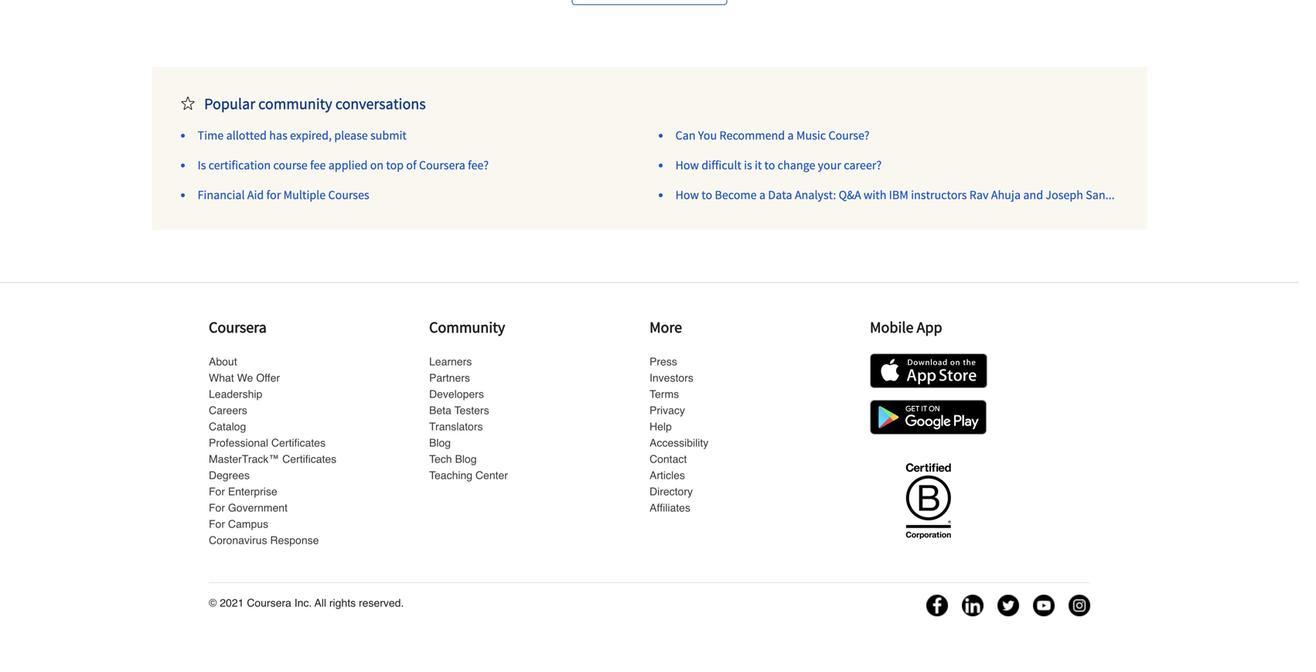 Task type: vqa. For each thing, say whether or not it's contained in the screenshot.
'Articles' link
yes



Task type: describe. For each thing, give the bounding box(es) containing it.
financial aid for multiple courses link
[[198, 187, 370, 203]]

time allotted has expired, please submit link
[[198, 128, 407, 143]]

directory
[[650, 486, 693, 498]]

leadership link
[[209, 388, 263, 400]]

2021
[[220, 597, 244, 609]]

learners partners developers beta testers translators blog tech blog teaching center
[[429, 356, 508, 482]]

analyst:
[[795, 187, 837, 203]]

course?
[[829, 128, 870, 143]]

is
[[198, 157, 206, 173]]

terms link
[[650, 388, 679, 400]]

it
[[755, 157, 762, 173]]

partners link
[[429, 372, 470, 384]]

tech
[[429, 453, 452, 465]]

offer
[[256, 372, 280, 384]]

developers link
[[429, 388, 484, 400]]

is certification course fee applied on top of coursera fee?
[[198, 157, 489, 173]]

catalog
[[209, 421, 246, 433]]

about link
[[209, 356, 237, 368]]

investors
[[650, 372, 694, 384]]

affiliates link
[[650, 502, 691, 514]]

popular community conversations image
[[181, 96, 195, 114]]

©
[[209, 597, 217, 609]]

for government link
[[209, 502, 288, 514]]

affiliates
[[650, 502, 691, 514]]

is certification course fee applied on top of coursera fee? link
[[198, 157, 489, 173]]

we
[[237, 372, 253, 384]]

time
[[198, 128, 224, 143]]

fee?
[[468, 157, 489, 173]]

teaching
[[429, 469, 473, 482]]

privacy link
[[650, 404, 685, 417]]

and
[[1024, 187, 1044, 203]]

rav
[[970, 187, 989, 203]]

developers
[[429, 388, 484, 400]]

coursera logo image
[[897, 454, 961, 547]]

beta testers link
[[429, 404, 489, 417]]

inc.
[[295, 597, 312, 609]]

how to become a data analyst: q&a with ibm instructors rav ahuja and joseph santarcangelo
[[676, 187, 1161, 203]]

how for how to become a data analyst: q&a with ibm instructors rav ahuja and joseph santarcangelo
[[676, 187, 700, 203]]

has
[[269, 128, 288, 143]]

for campus link
[[209, 518, 269, 530]]

careers
[[209, 404, 247, 417]]

top
[[386, 157, 404, 173]]

center
[[476, 469, 508, 482]]

can
[[676, 128, 696, 143]]

© 2021 coursera inc. all rights reserved.
[[209, 597, 404, 609]]

certification
[[209, 157, 271, 173]]

allotted
[[226, 128, 267, 143]]

blog link
[[429, 437, 451, 449]]

ahuja
[[992, 187, 1021, 203]]

tech blog link
[[429, 453, 477, 465]]

enterprise
[[228, 486, 278, 498]]

for enterprise link
[[209, 486, 278, 498]]

can you recommend a music course? link
[[676, 128, 870, 143]]

degrees link
[[209, 469, 250, 482]]

instructors
[[912, 187, 968, 203]]

beta
[[429, 404, 452, 417]]

coronavirus
[[209, 534, 267, 547]]

financial
[[198, 187, 245, 203]]

learners
[[429, 356, 472, 368]]

is
[[744, 157, 753, 173]]

teaching center link
[[429, 469, 508, 482]]

0 horizontal spatial to
[[702, 187, 713, 203]]

can you recommend a music course?
[[676, 128, 870, 143]]

aid
[[247, 187, 264, 203]]

multiple
[[284, 187, 326, 203]]

learners link
[[429, 356, 472, 368]]

more
[[650, 318, 682, 337]]

mastertrack™
[[209, 453, 280, 465]]

accessibility
[[650, 437, 709, 449]]

translators
[[429, 421, 483, 433]]

professional
[[209, 437, 269, 449]]

investors link
[[650, 372, 694, 384]]

response
[[270, 534, 319, 547]]

campus
[[228, 518, 269, 530]]

q&a
[[839, 187, 862, 203]]

2 vertical spatial coursera
[[247, 597, 292, 609]]



Task type: locate. For each thing, give the bounding box(es) containing it.
1 vertical spatial certificates
[[283, 453, 337, 465]]

for
[[267, 187, 281, 203]]

what we offer link
[[209, 372, 280, 384]]

press link
[[650, 356, 678, 368]]

0 vertical spatial for
[[209, 486, 225, 498]]

of
[[406, 157, 417, 173]]

2 vertical spatial for
[[209, 518, 225, 530]]

mobile app
[[870, 318, 943, 337]]

1 vertical spatial how
[[676, 187, 700, 203]]

1 vertical spatial coursera
[[209, 318, 267, 337]]

government
[[228, 502, 288, 514]]

translators link
[[429, 421, 483, 433]]

a left music
[[788, 128, 794, 143]]

coursera up about
[[209, 318, 267, 337]]

help
[[650, 421, 672, 433]]

1 how from the top
[[676, 157, 700, 173]]

press
[[650, 356, 678, 368]]

press investors terms privacy help accessibility contact articles directory affiliates
[[650, 356, 709, 514]]

a left data
[[760, 187, 766, 203]]

on
[[370, 157, 384, 173]]

how difficult is it to change your career?
[[676, 157, 882, 173]]

3 for from the top
[[209, 518, 225, 530]]

certificates up mastertrack™ certificates link
[[272, 437, 326, 449]]

for up coronavirus
[[209, 518, 225, 530]]

testers
[[455, 404, 489, 417]]

1 for from the top
[[209, 486, 225, 498]]

0 horizontal spatial a
[[760, 187, 766, 203]]

how down can
[[676, 157, 700, 173]]

directory link
[[650, 486, 693, 498]]

accessibility link
[[650, 437, 709, 449]]

career?
[[844, 157, 882, 173]]

time allotted has expired, please submit
[[198, 128, 407, 143]]

community
[[429, 318, 505, 337]]

difficult
[[702, 157, 742, 173]]

rights
[[330, 597, 356, 609]]

with
[[864, 187, 887, 203]]

contact link
[[650, 453, 687, 465]]

applied
[[329, 157, 368, 173]]

change
[[778, 157, 816, 173]]

santarcangelo
[[1086, 187, 1161, 203]]

conversations
[[336, 94, 426, 113]]

0 vertical spatial to
[[765, 157, 776, 173]]

coursera left inc.
[[247, 597, 292, 609]]

1 horizontal spatial blog
[[455, 453, 477, 465]]

careers link
[[209, 404, 247, 417]]

leadership
[[209, 388, 263, 400]]

2 for from the top
[[209, 502, 225, 514]]

0 vertical spatial how
[[676, 157, 700, 173]]

2 how from the top
[[676, 187, 700, 203]]

for down degrees
[[209, 486, 225, 498]]

submit
[[371, 128, 407, 143]]

you
[[699, 128, 717, 143]]

terms
[[650, 388, 679, 400]]

community
[[259, 94, 333, 113]]

financial aid for multiple courses
[[198, 187, 370, 203]]

course
[[273, 157, 308, 173]]

fee
[[310, 157, 326, 173]]

for up for campus "link"
[[209, 502, 225, 514]]

1 vertical spatial to
[[702, 187, 713, 203]]

0 vertical spatial coursera
[[419, 157, 466, 173]]

1 vertical spatial for
[[209, 502, 225, 514]]

how for how difficult is it to change your career?
[[676, 157, 700, 173]]

how left become
[[676, 187, 700, 203]]

coronavirus response link
[[209, 534, 319, 547]]

what
[[209, 372, 234, 384]]

blog up tech
[[429, 437, 451, 449]]

certificates down professional certificates link
[[283, 453, 337, 465]]

to left become
[[702, 187, 713, 203]]

recommend
[[720, 128, 786, 143]]

about what we offer leadership careers catalog professional certificates mastertrack™ certificates degrees for enterprise for government for campus coronavirus response
[[209, 356, 337, 547]]

1 vertical spatial blog
[[455, 453, 477, 465]]

how difficult is it to change your career? link
[[676, 157, 882, 173]]

1 horizontal spatial to
[[765, 157, 776, 173]]

0 vertical spatial a
[[788, 128, 794, 143]]

about
[[209, 356, 237, 368]]

degrees
[[209, 469, 250, 482]]

music
[[797, 128, 826, 143]]

please
[[334, 128, 368, 143]]

articles link
[[650, 469, 685, 482]]

0 horizontal spatial blog
[[429, 437, 451, 449]]

how to become a data analyst: q&a with ibm instructors rav ahuja and joseph santarcangelo link
[[676, 187, 1161, 203]]

blog
[[429, 437, 451, 449], [455, 453, 477, 465]]

blog up teaching center link
[[455, 453, 477, 465]]

app
[[917, 318, 943, 337]]

ibm
[[890, 187, 909, 203]]

catalog link
[[209, 421, 246, 433]]

a
[[788, 128, 794, 143], [760, 187, 766, 203]]

help link
[[650, 421, 672, 433]]

articles
[[650, 469, 685, 482]]

courses
[[328, 187, 370, 203]]

0 vertical spatial certificates
[[272, 437, 326, 449]]

a for recommend
[[788, 128, 794, 143]]

to
[[765, 157, 776, 173], [702, 187, 713, 203]]

data
[[769, 187, 793, 203]]

1 vertical spatial a
[[760, 187, 766, 203]]

reserved.
[[359, 597, 404, 609]]

partners
[[429, 372, 470, 384]]

coursera right of
[[419, 157, 466, 173]]

contact
[[650, 453, 687, 465]]

become
[[715, 187, 757, 203]]

0 vertical spatial blog
[[429, 437, 451, 449]]

a for become
[[760, 187, 766, 203]]

to right "it"
[[765, 157, 776, 173]]

mastertrack™ certificates link
[[209, 453, 337, 465]]

1 horizontal spatial a
[[788, 128, 794, 143]]



